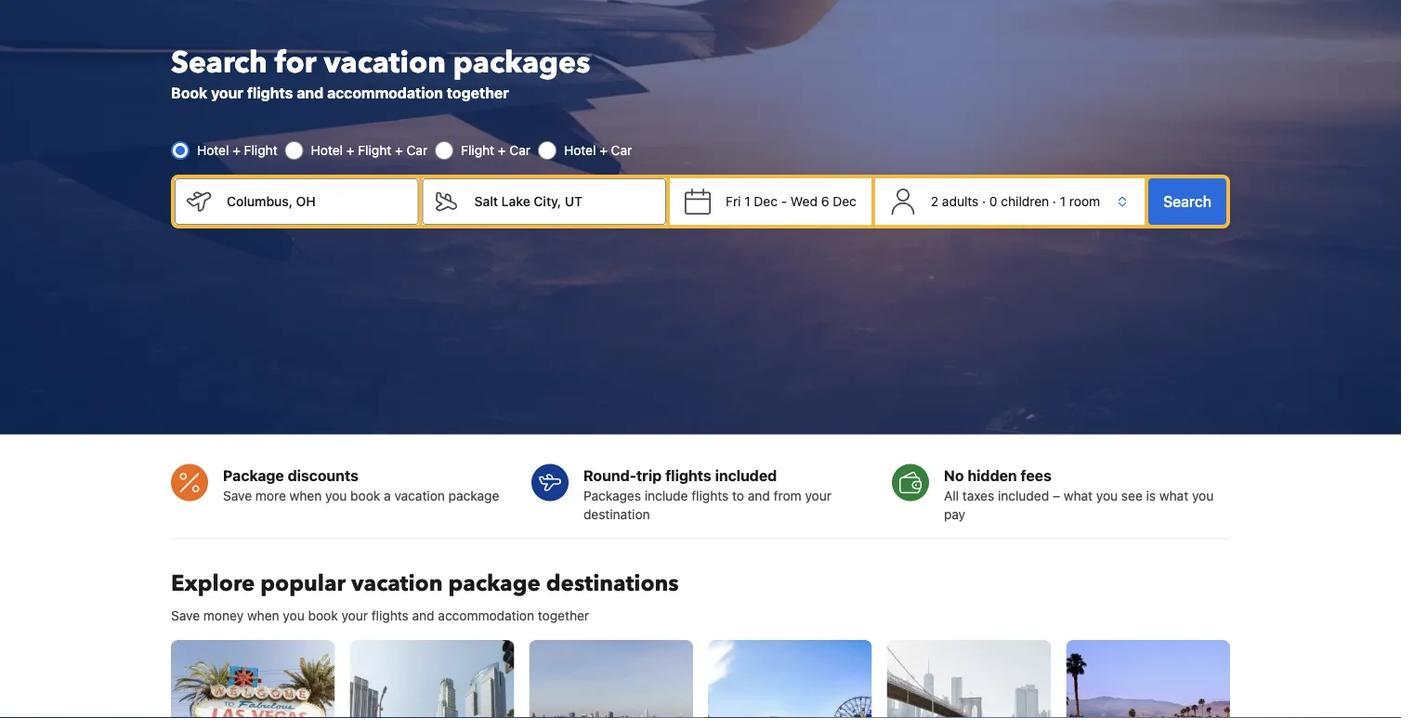 Task type: vqa. For each thing, say whether or not it's contained in the screenshot.
1st the I'm from left
no



Task type: locate. For each thing, give the bounding box(es) containing it.
hidden
[[968, 467, 1018, 484]]

1 flight from the left
[[244, 143, 278, 158]]

2 horizontal spatial your
[[805, 488, 832, 503]]

1 horizontal spatial when
[[290, 488, 322, 503]]

2 vertical spatial your
[[342, 608, 368, 623]]

1 horizontal spatial car
[[510, 143, 531, 158]]

2 horizontal spatial hotel
[[564, 143, 596, 158]]

round-trip flights included packages include flights to and from your destination
[[584, 467, 832, 522]]

trip
[[637, 467, 662, 484]]

save inside explore popular vacation package destinations save money when you book your flights and accommodation together
[[171, 608, 200, 623]]

children
[[1002, 194, 1050, 209]]

1 horizontal spatial and
[[412, 608, 435, 623]]

1 horizontal spatial flight
[[358, 143, 392, 158]]

vacation inside package discounts save more when you book a vacation package
[[395, 488, 445, 503]]

1 vertical spatial together
[[538, 608, 589, 623]]

together inside explore popular vacation package destinations save money when you book your flights and accommodation together
[[538, 608, 589, 623]]

vacation inside search for vacation packages book your flights and accommodation together
[[324, 43, 446, 83]]

vacation inside explore popular vacation package destinations save money when you book your flights and accommodation together
[[351, 569, 443, 599]]

0 horizontal spatial save
[[171, 608, 200, 623]]

3 hotel from the left
[[564, 143, 596, 158]]

hotel
[[197, 143, 229, 158], [311, 143, 343, 158], [564, 143, 596, 158]]

0 vertical spatial book
[[351, 488, 380, 503]]

hotel for hotel + flight
[[197, 143, 229, 158]]

+ for hotel + flight
[[233, 143, 241, 158]]

1 vertical spatial when
[[247, 608, 279, 623]]

1 horizontal spatial book
[[351, 488, 380, 503]]

flight for hotel + flight
[[244, 143, 278, 158]]

what right –
[[1064, 488, 1093, 503]]

pay
[[944, 507, 966, 522]]

vacation right a in the bottom of the page
[[395, 488, 445, 503]]

1 right fri
[[745, 194, 751, 209]]

wed
[[791, 194, 818, 209]]

-
[[781, 194, 787, 209]]

2 adults · 0 children · 1 room
[[931, 194, 1101, 209]]

hotel up where to? field
[[564, 143, 596, 158]]

0 horizontal spatial car
[[407, 143, 428, 158]]

1 vertical spatial package
[[449, 569, 541, 599]]

1 horizontal spatial what
[[1160, 488, 1189, 503]]

1 vertical spatial included
[[998, 488, 1050, 503]]

when inside explore popular vacation package destinations save money when you book your flights and accommodation together
[[247, 608, 279, 623]]

0 horizontal spatial and
[[297, 84, 324, 102]]

hotel up where from? field
[[311, 143, 343, 158]]

your inside explore popular vacation package destinations save money when you book your flights and accommodation together
[[342, 608, 368, 623]]

1 horizontal spatial your
[[342, 608, 368, 623]]

search for search
[[1164, 193, 1212, 210]]

book
[[351, 488, 380, 503], [308, 608, 338, 623]]

2 · from the left
[[1053, 194, 1057, 209]]

1 vertical spatial your
[[805, 488, 832, 503]]

book down popular
[[308, 608, 338, 623]]

and inside explore popular vacation package destinations save money when you book your flights and accommodation together
[[412, 608, 435, 623]]

book inside explore popular vacation package destinations save money when you book your flights and accommodation together
[[308, 608, 338, 623]]

0 horizontal spatial flight
[[244, 143, 278, 158]]

vacation up hotel + flight + car
[[324, 43, 446, 83]]

your right book in the top of the page
[[211, 84, 244, 102]]

0 vertical spatial package
[[449, 488, 499, 503]]

1 horizontal spatial 1
[[1060, 194, 1066, 209]]

1 vertical spatial search
[[1164, 193, 1212, 210]]

2 vertical spatial vacation
[[351, 569, 443, 599]]

vacation
[[324, 43, 446, 83], [395, 488, 445, 503], [351, 569, 443, 599]]

0 horizontal spatial dec
[[754, 194, 778, 209]]

save left money
[[171, 608, 200, 623]]

together
[[447, 84, 509, 102], [538, 608, 589, 623]]

book left a in the bottom of the page
[[351, 488, 380, 503]]

0 vertical spatial vacation
[[324, 43, 446, 83]]

1 hotel from the left
[[197, 143, 229, 158]]

0 vertical spatial accommodation
[[327, 84, 443, 102]]

1 left room
[[1060, 194, 1066, 209]]

1 horizontal spatial dec
[[833, 194, 857, 209]]

2 vertical spatial and
[[412, 608, 435, 623]]

package
[[449, 488, 499, 503], [449, 569, 541, 599]]

· left '0'
[[983, 194, 986, 209]]

2 hotel from the left
[[311, 143, 343, 158]]

together down the destinations
[[538, 608, 589, 623]]

2 dec from the left
[[833, 194, 857, 209]]

flight + car
[[461, 143, 531, 158]]

+ for hotel + flight + car
[[347, 143, 355, 158]]

search button
[[1149, 178, 1227, 225]]

1 package from the top
[[449, 488, 499, 503]]

flights inside search for vacation packages book your flights and accommodation together
[[247, 84, 293, 102]]

0 horizontal spatial search
[[171, 43, 268, 83]]

0 horizontal spatial included
[[715, 467, 777, 484]]

search inside "button"
[[1164, 193, 1212, 210]]

your down popular
[[342, 608, 368, 623]]

what right is
[[1160, 488, 1189, 503]]

0 horizontal spatial what
[[1064, 488, 1093, 503]]

more
[[256, 488, 286, 503]]

accommodation
[[327, 84, 443, 102], [438, 608, 535, 623]]

save
[[223, 488, 252, 503], [171, 608, 200, 623]]

5 + from the left
[[600, 143, 608, 158]]

dec
[[754, 194, 778, 209], [833, 194, 857, 209]]

1 car from the left
[[407, 143, 428, 158]]

what
[[1064, 488, 1093, 503], [1160, 488, 1189, 503]]

0 horizontal spatial book
[[308, 608, 338, 623]]

when right money
[[247, 608, 279, 623]]

hotel down book in the top of the page
[[197, 143, 229, 158]]

vacation down a in the bottom of the page
[[351, 569, 443, 599]]

when down discounts
[[290, 488, 322, 503]]

you inside explore popular vacation package destinations save money when you book your flights and accommodation together
[[283, 608, 305, 623]]

1 horizontal spatial search
[[1164, 193, 1212, 210]]

1 vertical spatial accommodation
[[438, 608, 535, 623]]

your inside round-trip flights included packages include flights to and from your destination
[[805, 488, 832, 503]]

car
[[407, 143, 428, 158], [510, 143, 531, 158], [611, 143, 632, 158]]

your for destinations
[[342, 608, 368, 623]]

hotel + flight
[[197, 143, 278, 158]]

together inside search for vacation packages book your flights and accommodation together
[[447, 84, 509, 102]]

you down discounts
[[325, 488, 347, 503]]

2 car from the left
[[510, 143, 531, 158]]

money
[[203, 608, 244, 623]]

your right from
[[805, 488, 832, 503]]

room
[[1070, 194, 1101, 209]]

1 vertical spatial save
[[171, 608, 200, 623]]

0 vertical spatial when
[[290, 488, 322, 503]]

you
[[325, 488, 347, 503], [1097, 488, 1118, 503], [1193, 488, 1214, 503], [283, 608, 305, 623]]

0 vertical spatial included
[[715, 467, 777, 484]]

4 + from the left
[[498, 143, 506, 158]]

0 horizontal spatial ·
[[983, 194, 986, 209]]

car for hotel + car
[[611, 143, 632, 158]]

dec left "-"
[[754, 194, 778, 209]]

you inside package discounts save more when you book a vacation package
[[325, 488, 347, 503]]

0 horizontal spatial 1
[[745, 194, 751, 209]]

0 vertical spatial save
[[223, 488, 252, 503]]

+
[[233, 143, 241, 158], [347, 143, 355, 158], [395, 143, 403, 158], [498, 143, 506, 158], [600, 143, 608, 158]]

included up 'to' at the right bottom
[[715, 467, 777, 484]]

0 horizontal spatial hotel
[[197, 143, 229, 158]]

2 horizontal spatial flight
[[461, 143, 495, 158]]

include
[[645, 488, 688, 503]]

1 horizontal spatial together
[[538, 608, 589, 623]]

2 flight from the left
[[358, 143, 392, 158]]

2 package from the top
[[449, 569, 541, 599]]

0 vertical spatial your
[[211, 84, 244, 102]]

0 horizontal spatial when
[[247, 608, 279, 623]]

you down popular
[[283, 608, 305, 623]]

flight
[[244, 143, 278, 158], [358, 143, 392, 158], [461, 143, 495, 158]]

when
[[290, 488, 322, 503], [247, 608, 279, 623]]

1 vertical spatial and
[[748, 488, 770, 503]]

hotel for hotel + car
[[564, 143, 596, 158]]

1 horizontal spatial ·
[[1053, 194, 1057, 209]]

1 horizontal spatial hotel
[[311, 143, 343, 158]]

flights
[[247, 84, 293, 102], [666, 467, 712, 484], [692, 488, 729, 503], [372, 608, 409, 623]]

your
[[211, 84, 244, 102], [805, 488, 832, 503], [342, 608, 368, 623]]

0 vertical spatial and
[[297, 84, 324, 102]]

1 horizontal spatial save
[[223, 488, 252, 503]]

search inside search for vacation packages book your flights and accommodation together
[[171, 43, 268, 83]]

0 horizontal spatial your
[[211, 84, 244, 102]]

flights inside explore popular vacation package destinations save money when you book your flights and accommodation together
[[372, 608, 409, 623]]

1 vertical spatial book
[[308, 608, 338, 623]]

search
[[171, 43, 268, 83], [1164, 193, 1212, 210]]

1 horizontal spatial included
[[998, 488, 1050, 503]]

accommodation inside explore popular vacation package destinations save money when you book your flights and accommodation together
[[438, 608, 535, 623]]

package inside package discounts save more when you book a vacation package
[[449, 488, 499, 503]]

2 horizontal spatial car
[[611, 143, 632, 158]]

hotel + car
[[564, 143, 632, 158]]

2 horizontal spatial and
[[748, 488, 770, 503]]

together down packages
[[447, 84, 509, 102]]

from
[[774, 488, 802, 503]]

for
[[275, 43, 316, 83]]

1 vertical spatial vacation
[[395, 488, 445, 503]]

0 vertical spatial search
[[171, 43, 268, 83]]

1 + from the left
[[233, 143, 241, 158]]

included down fees
[[998, 488, 1050, 503]]

0 horizontal spatial together
[[447, 84, 509, 102]]

6
[[821, 194, 830, 209]]

1 what from the left
[[1064, 488, 1093, 503]]

included
[[715, 467, 777, 484], [998, 488, 1050, 503]]

adults
[[943, 194, 979, 209]]

save down package
[[223, 488, 252, 503]]

0 vertical spatial together
[[447, 84, 509, 102]]

3 car from the left
[[611, 143, 632, 158]]

and
[[297, 84, 324, 102], [748, 488, 770, 503], [412, 608, 435, 623]]

2 + from the left
[[347, 143, 355, 158]]

hotel + flight + car
[[311, 143, 428, 158]]

fri
[[726, 194, 741, 209]]

·
[[983, 194, 986, 209], [1053, 194, 1057, 209]]

dec right 6
[[833, 194, 857, 209]]

1
[[745, 194, 751, 209], [1060, 194, 1066, 209]]

· right children
[[1053, 194, 1057, 209]]



Task type: describe. For each thing, give the bounding box(es) containing it.
package
[[223, 467, 284, 484]]

hotel for hotel + flight + car
[[311, 143, 343, 158]]

1 1 from the left
[[745, 194, 751, 209]]

all
[[944, 488, 959, 503]]

+ for hotel + car
[[600, 143, 608, 158]]

2
[[931, 194, 939, 209]]

2 what from the left
[[1160, 488, 1189, 503]]

book
[[171, 84, 208, 102]]

no
[[944, 467, 964, 484]]

explore
[[171, 569, 255, 599]]

accommodation inside search for vacation packages book your flights and accommodation together
[[327, 84, 443, 102]]

vacation for packages
[[324, 43, 446, 83]]

your inside search for vacation packages book your flights and accommodation together
[[211, 84, 244, 102]]

book inside package discounts save more when you book a vacation package
[[351, 488, 380, 503]]

to
[[733, 488, 745, 503]]

destination
[[584, 507, 650, 522]]

destinations
[[546, 569, 679, 599]]

discounts
[[288, 467, 359, 484]]

+ for flight + car
[[498, 143, 506, 158]]

and inside round-trip flights included packages include flights to and from your destination
[[748, 488, 770, 503]]

package discounts save more when you book a vacation package
[[223, 467, 499, 503]]

when inside package discounts save more when you book a vacation package
[[290, 488, 322, 503]]

2 1 from the left
[[1060, 194, 1066, 209]]

Where to? field
[[460, 178, 667, 225]]

included inside no hidden fees all taxes included – what you see is what you pay
[[998, 488, 1050, 503]]

car for flight + car
[[510, 143, 531, 158]]

taxes
[[963, 488, 995, 503]]

flight for hotel + flight + car
[[358, 143, 392, 158]]

3 flight from the left
[[461, 143, 495, 158]]

your for packages
[[805, 488, 832, 503]]

–
[[1053, 488, 1061, 503]]

you right is
[[1193, 488, 1214, 503]]

see
[[1122, 488, 1143, 503]]

package inside explore popular vacation package destinations save money when you book your flights and accommodation together
[[449, 569, 541, 599]]

1 · from the left
[[983, 194, 986, 209]]

explore popular vacation package destinations save money when you book your flights and accommodation together
[[171, 569, 679, 623]]

included inside round-trip flights included packages include flights to and from your destination
[[715, 467, 777, 484]]

1 dec from the left
[[754, 194, 778, 209]]

fri 1 dec - wed 6 dec
[[726, 194, 857, 209]]

and inside search for vacation packages book your flights and accommodation together
[[297, 84, 324, 102]]

you left see
[[1097, 488, 1118, 503]]

packages
[[453, 43, 591, 83]]

Where from? field
[[212, 178, 419, 225]]

0
[[990, 194, 998, 209]]

save inside package discounts save more when you book a vacation package
[[223, 488, 252, 503]]

is
[[1147, 488, 1156, 503]]

no hidden fees all taxes included – what you see is what you pay
[[944, 467, 1214, 522]]

vacation for package
[[351, 569, 443, 599]]

search for vacation packages book your flights and accommodation together
[[171, 43, 591, 102]]

search for search for vacation packages book your flights and accommodation together
[[171, 43, 268, 83]]

packages
[[584, 488, 641, 503]]

fees
[[1021, 467, 1052, 484]]

popular
[[261, 569, 346, 599]]

round-
[[584, 467, 637, 484]]

a
[[384, 488, 391, 503]]

3 + from the left
[[395, 143, 403, 158]]



